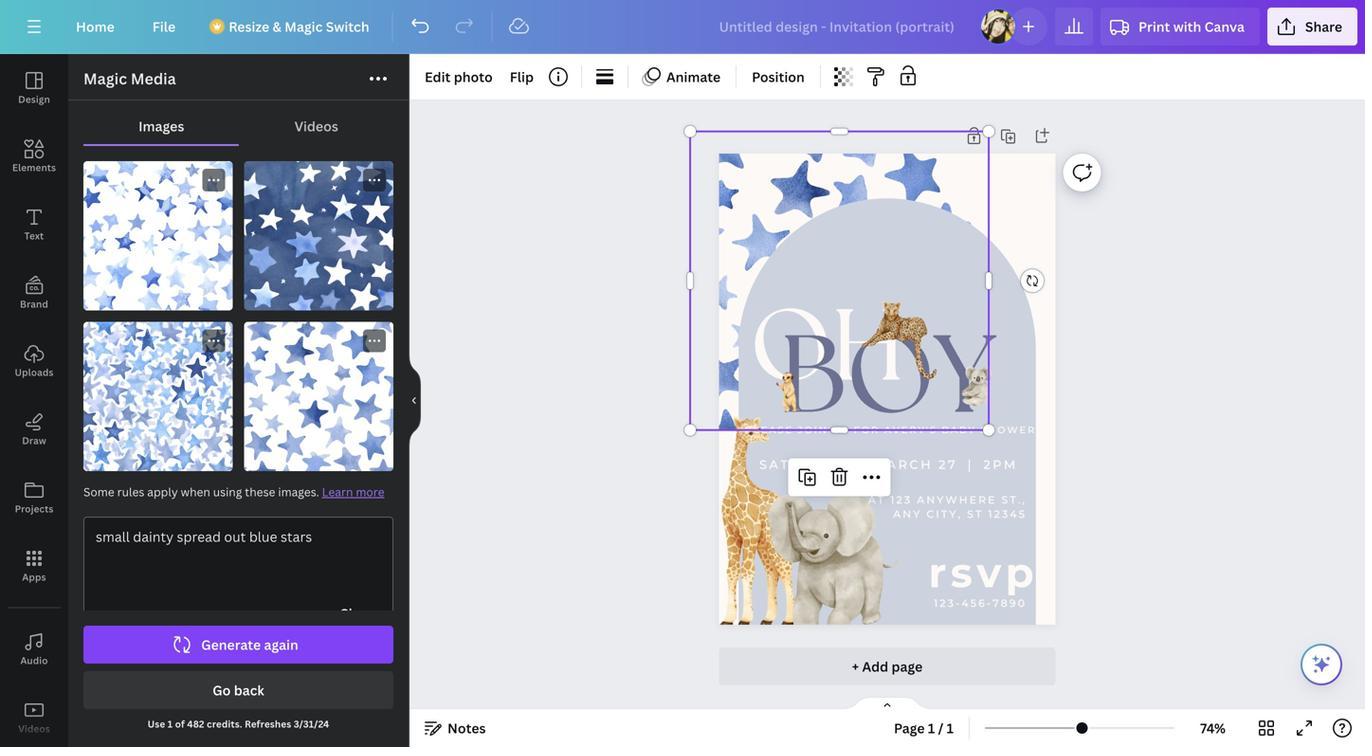 Task type: describe. For each thing, give the bounding box(es) containing it.
74%
[[1201, 719, 1226, 737]]

482
[[187, 718, 204, 731]]

at 123 anywhere st., any city, st 12345
[[868, 494, 1027, 520]]

st.,
[[1002, 494, 1027, 506]]

+
[[852, 658, 859, 676]]

at
[[868, 494, 886, 506]]

videos inside side panel tab list
[[18, 723, 50, 735]]

0 horizontal spatial videos button
[[0, 684, 68, 747]]

12345
[[989, 508, 1027, 520]]

74% button
[[1183, 713, 1244, 744]]

123
[[891, 494, 912, 506]]

side panel tab list
[[0, 54, 68, 747]]

resize
[[229, 18, 269, 36]]

print with canva button
[[1101, 8, 1260, 46]]

file
[[152, 18, 176, 36]]

baby
[[942, 424, 976, 436]]

page 1 / 1
[[894, 719, 954, 737]]

flip
[[510, 68, 534, 86]]

add
[[863, 658, 889, 676]]

again
[[264, 636, 299, 654]]

main menu bar
[[0, 0, 1366, 54]]

design button
[[0, 54, 68, 122]]

notes
[[448, 719, 486, 737]]

use 1 of 482 credits. refreshes 3/31/24
[[148, 718, 329, 731]]

2pm
[[984, 457, 1018, 472]]

us
[[833, 424, 850, 436]]

please join us for avery's baby shower
[[745, 424, 1037, 436]]

apply
[[147, 484, 178, 500]]

elements
[[12, 161, 56, 174]]

generate again
[[201, 636, 299, 654]]

edit photo button
[[417, 62, 500, 92]]

123-
[[934, 597, 962, 609]]

Design title text field
[[704, 8, 972, 46]]

use
[[148, 718, 165, 731]]

st
[[967, 508, 984, 520]]

3/31/24
[[294, 718, 329, 731]]

elements button
[[0, 122, 68, 191]]

please
[[745, 424, 794, 436]]

apps
[[22, 571, 46, 584]]

more
[[356, 484, 385, 500]]

uploads
[[15, 366, 54, 379]]

show pages image
[[842, 696, 933, 711]]

images
[[139, 117, 184, 135]]

0 horizontal spatial magic
[[83, 68, 127, 89]]

oh
[[750, 289, 905, 403]]

projects button
[[0, 464, 68, 532]]

shower
[[981, 424, 1037, 436]]

456-
[[962, 597, 993, 609]]

join
[[798, 424, 829, 436]]

draw button
[[0, 395, 68, 464]]

page
[[894, 719, 925, 737]]

+ add page
[[852, 658, 923, 676]]

avery's
[[885, 424, 938, 436]]

/
[[939, 719, 944, 737]]

back
[[234, 681, 264, 699]]

go
[[213, 681, 231, 699]]

credits.
[[207, 718, 242, 731]]

print with canva
[[1139, 18, 1245, 36]]

text
[[24, 230, 44, 242]]

apps button
[[0, 532, 68, 600]]

projects
[[15, 503, 53, 515]]

with
[[1174, 18, 1202, 36]]

design
[[18, 93, 50, 106]]



Task type: locate. For each thing, give the bounding box(es) containing it.
│
[[853, 457, 868, 472], [964, 457, 978, 472]]

city,
[[927, 508, 963, 520]]

march
[[873, 457, 933, 472]]

flip button
[[502, 62, 542, 92]]

go back
[[213, 681, 264, 699]]

edit
[[425, 68, 451, 86]]

position
[[752, 68, 805, 86]]

│ right 27
[[964, 457, 978, 472]]

saturday │ march 27 │ 2pm
[[760, 457, 1018, 472]]

animate button
[[636, 62, 728, 92]]

draw
[[22, 434, 46, 447]]

small dainty spread out blue stars image
[[83, 161, 233, 311], [244, 161, 394, 311], [83, 322, 233, 471], [244, 322, 394, 471]]

rules
[[117, 484, 144, 500]]

position button
[[745, 62, 813, 92]]

go back button
[[83, 671, 394, 709]]

magic
[[285, 18, 323, 36], [83, 68, 127, 89]]

1 for of
[[168, 718, 173, 731]]

file button
[[137, 8, 191, 46]]

refreshes
[[245, 718, 291, 731]]

1 left of
[[168, 718, 173, 731]]

magic left "media"
[[83, 68, 127, 89]]

home
[[76, 18, 115, 36]]

resize & magic switch
[[229, 18, 370, 36]]

clear button
[[332, 598, 381, 629]]

magic media
[[83, 68, 176, 89]]

these
[[245, 484, 275, 500]]

uploads button
[[0, 327, 68, 395]]

1 horizontal spatial videos button
[[239, 108, 394, 144]]

1 horizontal spatial videos
[[295, 117, 338, 135]]

videos
[[295, 117, 338, 135], [18, 723, 50, 735]]

0 vertical spatial magic
[[285, 18, 323, 36]]

0 vertical spatial videos
[[295, 117, 338, 135]]

generate
[[201, 636, 261, 654]]

1 horizontal spatial 1
[[928, 719, 935, 737]]

when
[[181, 484, 210, 500]]

0 vertical spatial videos button
[[239, 108, 394, 144]]

media
[[131, 68, 176, 89]]

home link
[[61, 8, 130, 46]]

1 for /
[[928, 719, 935, 737]]

2 │ from the left
[[964, 457, 978, 472]]

Enter 5+ words to describe... text field
[[84, 518, 393, 598]]

of
[[175, 718, 185, 731]]

1 horizontal spatial │
[[964, 457, 978, 472]]

text button
[[0, 191, 68, 259]]

some
[[83, 484, 114, 500]]

photo
[[454, 68, 493, 86]]

page
[[892, 658, 923, 676]]

0 horizontal spatial │
[[853, 457, 868, 472]]

boy
[[780, 314, 995, 437]]

2 horizontal spatial 1
[[947, 719, 954, 737]]

notes button
[[417, 713, 494, 744]]

1 left /
[[928, 719, 935, 737]]

anywhere
[[917, 494, 997, 506]]

audio
[[20, 654, 48, 667]]

for
[[854, 424, 880, 436]]

images button
[[83, 108, 239, 144]]

│ down for
[[853, 457, 868, 472]]

1
[[168, 718, 173, 731], [928, 719, 935, 737], [947, 719, 954, 737]]

images.
[[278, 484, 319, 500]]

0 horizontal spatial 1
[[168, 718, 173, 731]]

learn
[[322, 484, 353, 500]]

+ add page button
[[719, 648, 1056, 686]]

0 horizontal spatial videos
[[18, 723, 50, 735]]

1 vertical spatial videos
[[18, 723, 50, 735]]

magic right &
[[285, 18, 323, 36]]

some rules apply when using these images. learn more
[[83, 484, 385, 500]]

learn more link
[[322, 484, 385, 500]]

rsvp
[[929, 547, 1039, 598]]

audio button
[[0, 616, 68, 684]]

7890
[[993, 597, 1027, 609]]

canva
[[1205, 18, 1245, 36]]

saturday
[[760, 457, 847, 472]]

videos button
[[239, 108, 394, 144], [0, 684, 68, 747]]

hide image
[[409, 355, 421, 446]]

animate
[[667, 68, 721, 86]]

edit photo
[[425, 68, 493, 86]]

print
[[1139, 18, 1171, 36]]

1 vertical spatial magic
[[83, 68, 127, 89]]

1 right /
[[947, 719, 954, 737]]

any
[[893, 508, 922, 520]]

1 │ from the left
[[853, 457, 868, 472]]

canva assistant image
[[1311, 653, 1333, 676]]

share
[[1306, 18, 1343, 36]]

&
[[273, 18, 281, 36]]

generate again button
[[83, 626, 394, 664]]

1 horizontal spatial magic
[[285, 18, 323, 36]]

123-456-7890
[[934, 597, 1027, 609]]

magic inside resize & magic switch "button"
[[285, 18, 323, 36]]

share button
[[1268, 8, 1358, 46]]

27
[[939, 457, 958, 472]]

brand button
[[0, 259, 68, 327]]

1 vertical spatial videos button
[[0, 684, 68, 747]]

switch
[[326, 18, 370, 36]]



Task type: vqa. For each thing, say whether or not it's contained in the screenshot.
march
yes



